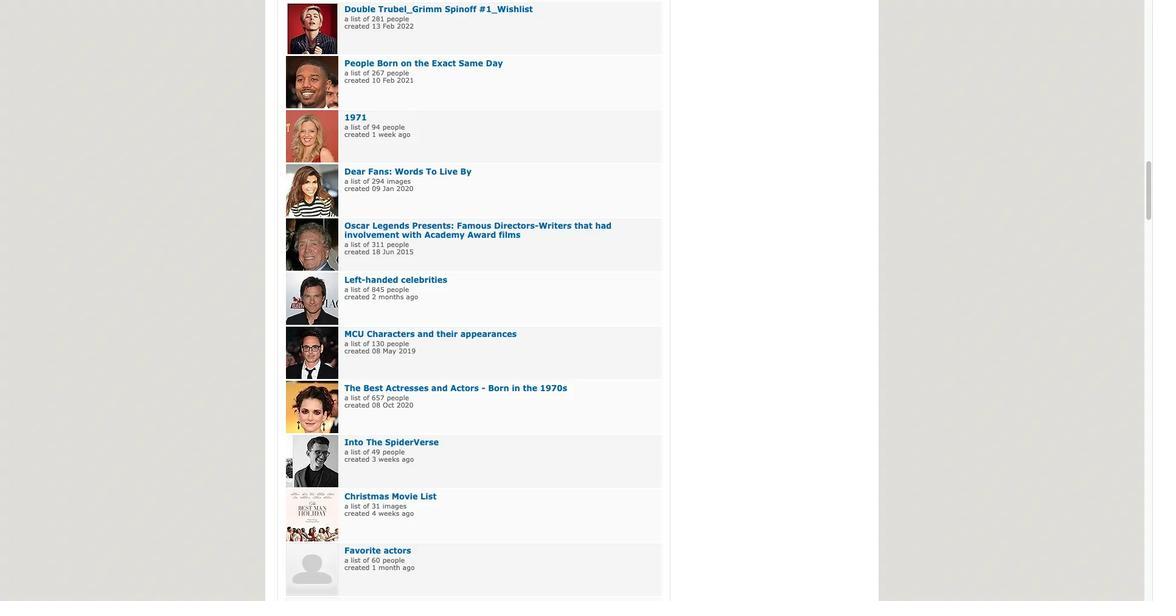 Task type: describe. For each thing, give the bounding box(es) containing it.
by
[[461, 167, 472, 176]]

movie
[[392, 492, 418, 502]]

day
[[486, 59, 503, 68]]

favorite actors link
[[345, 546, 412, 556]]

311
[[372, 241, 385, 249]]

60
[[372, 557, 380, 565]]

people born on the exact same day a list of 267 people created 10 feb 2021
[[345, 59, 503, 85]]

left-
[[345, 275, 366, 285]]

of inside left-handed celebrities a list of 845 people created 2 months ago
[[363, 286, 370, 294]]

1971 link
[[345, 113, 367, 122]]

on
[[401, 59, 412, 68]]

a inside into the spiderverse a list of 49 people created 3 weeks ago
[[345, 448, 349, 456]]

people inside double trubel_grimm spinoff #1_wishlist a list of 281 people created 13 feb 2022
[[387, 15, 409, 23]]

130
[[372, 340, 385, 348]]

08 oct 2020
[[372, 402, 414, 410]]

people inside mcu characters and their appearances a list of 130 people created 08 may 2019
[[387, 340, 409, 348]]

live
[[440, 167, 458, 176]]

13 feb 2022
[[372, 22, 414, 31]]

and inside mcu characters and their appearances a list of 130 people created 08 may 2019
[[418, 329, 434, 339]]

of inside 1971 a list of 94 people created 1 week ago
[[363, 123, 370, 131]]

list image image for favorite actors
[[286, 544, 339, 597]]

31
[[372, 502, 380, 511]]

involvement
[[345, 230, 400, 240]]

created inside double trubel_grimm spinoff #1_wishlist a list of 281 people created 13 feb 2022
[[345, 22, 370, 31]]

281
[[372, 15, 385, 23]]

list image image for into the spiderverse
[[286, 436, 339, 488]]

created inside "oscar legends presents: famous directors-writers that had involvement with academy award films a list of 311 people created 18 jun 2015"
[[345, 248, 370, 256]]

created inside favorite actors a list of 60 people created 1 month ago
[[345, 564, 370, 573]]

spinoff
[[445, 4, 477, 14]]

words
[[395, 167, 424, 176]]

images inside christmas movie list a list of 31 images created 4 weeks ago
[[383, 502, 407, 511]]

handed
[[366, 275, 399, 285]]

list inside left-handed celebrities a list of 845 people created 2 months ago
[[351, 286, 361, 294]]

created inside mcu characters and their appearances a list of 130 people created 08 may 2019
[[345, 348, 370, 356]]

845
[[372, 286, 385, 294]]

a inside double trubel_grimm spinoff #1_wishlist a list of 281 people created 13 feb 2022
[[345, 15, 349, 23]]

exact
[[432, 59, 456, 68]]

1971 a list of 94 people created 1 week ago
[[345, 113, 411, 139]]

12 list image image from the top
[[286, 598, 339, 602]]

list inside favorite actors a list of 60 people created 1 month ago
[[351, 557, 361, 565]]

mcu characters and their appearances a list of 130 people created 08 may 2019
[[345, 329, 517, 356]]

award
[[468, 230, 496, 240]]

had
[[596, 221, 612, 231]]

famous
[[457, 221, 492, 231]]

a inside favorite actors a list of 60 people created 1 month ago
[[345, 557, 349, 565]]

list inside people born on the exact same day a list of 267 people created 10 feb 2021
[[351, 69, 361, 77]]

list inside the best actresses and actors - born in the 1970s a list of 657 people created 08 oct 2020
[[351, 394, 361, 402]]

dear fans: words to live by a list of 294 images created 09 jan 2020
[[345, 167, 472, 193]]

double trubel_grimm spinoff #1_wishlist a list of 281 people created 13 feb 2022
[[345, 4, 533, 31]]

born inside people born on the exact same day a list of 267 people created 10 feb 2021
[[377, 59, 398, 68]]

08 may 2019
[[372, 348, 416, 356]]

of inside double trubel_grimm spinoff #1_wishlist a list of 281 people created 13 feb 2022
[[363, 15, 370, 23]]

4 weeks ago
[[372, 510, 414, 518]]

legends
[[373, 221, 410, 231]]

presents:
[[412, 221, 454, 231]]

1970s
[[540, 384, 568, 393]]

list image image for the best actresses and actors - born in the 1970s
[[286, 382, 339, 434]]

favorite actors a list of 60 people created 1 month ago
[[345, 546, 415, 573]]

directors-
[[494, 221, 539, 231]]

list inside the dear fans: words to live by a list of 294 images created 09 jan 2020
[[351, 177, 361, 185]]

the inside the best actresses and actors - born in the 1970s a list of 657 people created 08 oct 2020
[[523, 384, 538, 393]]

the inside the best actresses and actors - born in the 1970s a list of 657 people created 08 oct 2020
[[345, 384, 361, 393]]

people inside 1971 a list of 94 people created 1 week ago
[[383, 123, 405, 131]]

list inside 1971 a list of 94 people created 1 week ago
[[351, 123, 361, 131]]

list image image for left-handed celebrities
[[286, 273, 339, 326]]

a inside mcu characters and their appearances a list of 130 people created 08 may 2019
[[345, 340, 349, 348]]

a inside people born on the exact same day a list of 267 people created 10 feb 2021
[[345, 69, 349, 77]]

into
[[345, 438, 364, 447]]

294
[[372, 177, 385, 185]]

with
[[402, 230, 422, 240]]

the inside into the spiderverse a list of 49 people created 3 weeks ago
[[366, 438, 383, 447]]

created inside left-handed celebrities a list of 845 people created 2 months ago
[[345, 293, 370, 302]]

born inside the best actresses and actors - born in the 1970s a list of 657 people created 08 oct 2020
[[488, 384, 510, 393]]

the best actresses and actors - born in the 1970s a list of 657 people created 08 oct 2020
[[345, 384, 568, 410]]

list inside christmas movie list a list of 31 images created 4 weeks ago
[[351, 502, 361, 511]]

trubel_grimm
[[379, 4, 442, 14]]

of inside "oscar legends presents: famous directors-writers that had involvement with academy award films a list of 311 people created 18 jun 2015"
[[363, 241, 370, 249]]

dear
[[345, 167, 366, 176]]

list inside mcu characters and their appearances a list of 130 people created 08 may 2019
[[351, 340, 361, 348]]

of inside into the spiderverse a list of 49 people created 3 weeks ago
[[363, 448, 370, 456]]

#1_wishlist
[[479, 4, 533, 14]]

actresses
[[386, 384, 429, 393]]

double trubel_grimm spinoff #1_wishlist link
[[345, 4, 533, 14]]

writers
[[539, 221, 572, 231]]

fans:
[[368, 167, 392, 176]]

into the spiderverse link
[[345, 438, 439, 447]]

09 jan 2020
[[372, 185, 414, 193]]

a inside 1971 a list of 94 people created 1 week ago
[[345, 123, 349, 131]]

267
[[372, 69, 385, 77]]



Task type: vqa. For each thing, say whether or not it's contained in the screenshot.
$1,500,000
no



Task type: locate. For each thing, give the bounding box(es) containing it.
list down left-
[[351, 286, 361, 294]]

appearances
[[461, 329, 517, 339]]

list
[[351, 15, 361, 23], [351, 69, 361, 77], [351, 123, 361, 131], [351, 177, 361, 185], [351, 241, 361, 249], [351, 286, 361, 294], [351, 340, 361, 348], [351, 394, 361, 402], [351, 448, 361, 456], [351, 502, 361, 511], [351, 557, 361, 565]]

4 of from the top
[[363, 177, 370, 185]]

of left 49 on the bottom of the page
[[363, 448, 370, 456]]

in
[[512, 384, 521, 393]]

5 of from the top
[[363, 241, 370, 249]]

0 vertical spatial born
[[377, 59, 398, 68]]

a down left-
[[345, 286, 349, 294]]

the
[[345, 384, 361, 393], [366, 438, 383, 447]]

0 vertical spatial images
[[387, 177, 411, 185]]

christmas
[[345, 492, 389, 502]]

5 a from the top
[[345, 241, 349, 249]]

3 created from the top
[[345, 131, 370, 139]]

images down dear fans: words to live by link
[[387, 177, 411, 185]]

3 a from the top
[[345, 123, 349, 131]]

18 jun 2015
[[372, 248, 414, 256]]

and left actors
[[432, 384, 448, 393]]

their
[[437, 329, 458, 339]]

people down on
[[387, 69, 409, 77]]

of left 657
[[363, 394, 370, 402]]

-
[[482, 384, 486, 393]]

5 created from the top
[[345, 248, 370, 256]]

people down characters
[[387, 340, 409, 348]]

of down people
[[363, 69, 370, 77]]

of left 845
[[363, 286, 370, 294]]

that
[[575, 221, 593, 231]]

1 horizontal spatial the
[[523, 384, 538, 393]]

8 created from the top
[[345, 402, 370, 410]]

list image image for dear fans: words to live by
[[286, 165, 339, 217]]

created left 311
[[345, 248, 370, 256]]

created down 1971 link
[[345, 131, 370, 139]]

6 list image image from the top
[[286, 273, 339, 326]]

6 of from the top
[[363, 286, 370, 294]]

8 list image image from the top
[[286, 382, 339, 434]]

a inside christmas movie list a list of 31 images created 4 weeks ago
[[345, 502, 349, 511]]

created down favorite
[[345, 564, 370, 573]]

of left the 294 on the left top
[[363, 177, 370, 185]]

a down 1971 link
[[345, 123, 349, 131]]

people right 94
[[383, 123, 405, 131]]

2 created from the top
[[345, 77, 370, 85]]

people
[[345, 59, 375, 68]]

10 a from the top
[[345, 502, 349, 511]]

list down christmas
[[351, 502, 361, 511]]

double
[[345, 4, 376, 14]]

8 of from the top
[[363, 394, 370, 402]]

3 of from the top
[[363, 123, 370, 131]]

of inside people born on the exact same day a list of 267 people created 10 feb 2021
[[363, 69, 370, 77]]

of inside the best actresses and actors - born in the 1970s a list of 657 people created 08 oct 2020
[[363, 394, 370, 402]]

657
[[372, 394, 385, 402]]

created inside people born on the exact same day a list of 267 people created 10 feb 2021
[[345, 77, 370, 85]]

6 list from the top
[[351, 286, 361, 294]]

2 list from the top
[[351, 69, 361, 77]]

11 a from the top
[[345, 557, 349, 565]]

people down into the spiderverse link
[[383, 448, 405, 456]]

images down christmas movie list link
[[383, 502, 407, 511]]

list down the dear on the top left of page
[[351, 177, 361, 185]]

5 list image image from the top
[[286, 219, 339, 271]]

people inside left-handed celebrities a list of 845 people created 2 months ago
[[387, 286, 409, 294]]

list down favorite
[[351, 557, 361, 565]]

1 vertical spatial born
[[488, 384, 510, 393]]

6 a from the top
[[345, 286, 349, 294]]

created down left-
[[345, 293, 370, 302]]

1 of from the top
[[363, 15, 370, 23]]

11 list from the top
[[351, 557, 361, 565]]

best
[[364, 384, 383, 393]]

created down into
[[345, 456, 370, 464]]

born right -
[[488, 384, 510, 393]]

list image image for christmas movie list
[[286, 490, 339, 542]]

1 list from the top
[[351, 15, 361, 23]]

0 horizontal spatial born
[[377, 59, 398, 68]]

10 of from the top
[[363, 502, 370, 511]]

people inside into the spiderverse a list of 49 people created 3 weeks ago
[[383, 448, 405, 456]]

created left 657
[[345, 402, 370, 410]]

spiderverse
[[385, 438, 439, 447]]

0 vertical spatial the
[[415, 59, 429, 68]]

created
[[345, 22, 370, 31], [345, 77, 370, 85], [345, 131, 370, 139], [345, 185, 370, 193], [345, 248, 370, 256], [345, 293, 370, 302], [345, 348, 370, 356], [345, 402, 370, 410], [345, 456, 370, 464], [345, 510, 370, 518], [345, 564, 370, 573]]

created inside the dear fans: words to live by a list of 294 images created 09 jan 2020
[[345, 185, 370, 193]]

people down the actresses on the bottom of page
[[387, 394, 409, 402]]

oscar legends presents: famous directors-writers that had involvement with academy award films a list of 311 people created 18 jun 2015
[[345, 221, 612, 256]]

8 list from the top
[[351, 394, 361, 402]]

images
[[387, 177, 411, 185], [383, 502, 407, 511]]

a inside the best actresses and actors - born in the 1970s a list of 657 people created 08 oct 2020
[[345, 394, 349, 402]]

created inside the best actresses and actors - born in the 1970s a list of 657 people created 08 oct 2020
[[345, 402, 370, 410]]

and
[[418, 329, 434, 339], [432, 384, 448, 393]]

list inside double trubel_grimm spinoff #1_wishlist a list of 281 people created 13 feb 2022
[[351, 15, 361, 23]]

1 list image image from the top
[[286, 2, 339, 55]]

0 horizontal spatial the
[[345, 384, 361, 393]]

list image image for oscar legends presents: famous directors-writers that had involvement with academy award films
[[286, 219, 339, 271]]

a down the oscar
[[345, 241, 349, 249]]

8 a from the top
[[345, 394, 349, 402]]

3 list image image from the top
[[286, 111, 339, 163]]

11 created from the top
[[345, 564, 370, 573]]

list inside "oscar legends presents: famous directors-writers that had involvement with academy award films a list of 311 people created 18 jun 2015"
[[351, 241, 361, 249]]

of down involvement
[[363, 241, 370, 249]]

7 list from the top
[[351, 340, 361, 348]]

1 vertical spatial and
[[432, 384, 448, 393]]

9 a from the top
[[345, 448, 349, 456]]

list down the oscar
[[351, 241, 361, 249]]

the right on
[[415, 59, 429, 68]]

of down double
[[363, 15, 370, 23]]

christmas movie list a list of 31 images created 4 weeks ago
[[345, 492, 437, 518]]

people down 'actors'
[[383, 557, 405, 565]]

created down mcu
[[345, 348, 370, 356]]

7 list image image from the top
[[286, 327, 339, 380]]

2 a from the top
[[345, 69, 349, 77]]

2 of from the top
[[363, 69, 370, 77]]

of inside mcu characters and their appearances a list of 130 people created 08 may 2019
[[363, 340, 370, 348]]

list inside into the spiderverse a list of 49 people created 3 weeks ago
[[351, 448, 361, 456]]

images inside the dear fans: words to live by a list of 294 images created 09 jan 2020
[[387, 177, 411, 185]]

94
[[372, 123, 380, 131]]

1 created from the top
[[345, 22, 370, 31]]

a inside "oscar legends presents: famous directors-writers that had involvement with academy award films a list of 311 people created 18 jun 2015"
[[345, 241, 349, 249]]

a down mcu
[[345, 340, 349, 348]]

3 weeks ago
[[372, 456, 414, 464]]

a inside the dear fans: words to live by a list of 294 images created 09 jan 2020
[[345, 177, 349, 185]]

the up 49 on the bottom of the page
[[366, 438, 383, 447]]

left-handed celebrities link
[[345, 275, 448, 285]]

10 feb 2021
[[372, 77, 414, 85]]

6 created from the top
[[345, 293, 370, 302]]

9 list image image from the top
[[286, 436, 339, 488]]

4 list from the top
[[351, 177, 361, 185]]

favorite
[[345, 546, 381, 556]]

a
[[345, 15, 349, 23], [345, 69, 349, 77], [345, 123, 349, 131], [345, 177, 349, 185], [345, 241, 349, 249], [345, 286, 349, 294], [345, 340, 349, 348], [345, 394, 349, 402], [345, 448, 349, 456], [345, 502, 349, 511], [345, 557, 349, 565]]

of inside favorite actors a list of 60 people created 1 month ago
[[363, 557, 370, 565]]

christmas movie list link
[[345, 492, 437, 502]]

mcu
[[345, 329, 364, 339]]

of inside christmas movie list a list of 31 images created 4 weeks ago
[[363, 502, 370, 511]]

the right in
[[523, 384, 538, 393]]

11 of from the top
[[363, 557, 370, 565]]

a left 657
[[345, 394, 349, 402]]

of left 94
[[363, 123, 370, 131]]

10 list image image from the top
[[286, 490, 339, 542]]

same
[[459, 59, 484, 68]]

into the spiderverse a list of 49 people created 3 weeks ago
[[345, 438, 439, 464]]

11 list image image from the top
[[286, 544, 339, 597]]

born up "267"
[[377, 59, 398, 68]]

1 vertical spatial the
[[366, 438, 383, 447]]

of left 60
[[363, 557, 370, 565]]

oscar
[[345, 221, 370, 231]]

a down favorite
[[345, 557, 349, 565]]

a down into
[[345, 448, 349, 456]]

10 created from the top
[[345, 510, 370, 518]]

5 list from the top
[[351, 241, 361, 249]]

films
[[499, 230, 521, 240]]

to
[[426, 167, 437, 176]]

born
[[377, 59, 398, 68], [488, 384, 510, 393]]

4 a from the top
[[345, 177, 349, 185]]

people
[[387, 15, 409, 23], [387, 69, 409, 77], [383, 123, 405, 131], [387, 241, 409, 249], [387, 286, 409, 294], [387, 340, 409, 348], [387, 394, 409, 402], [383, 448, 405, 456], [383, 557, 405, 565]]

list down people
[[351, 69, 361, 77]]

of
[[363, 15, 370, 23], [363, 69, 370, 77], [363, 123, 370, 131], [363, 177, 370, 185], [363, 241, 370, 249], [363, 286, 370, 294], [363, 340, 370, 348], [363, 394, 370, 402], [363, 448, 370, 456], [363, 502, 370, 511], [363, 557, 370, 565]]

created down double
[[345, 22, 370, 31]]

0 vertical spatial the
[[345, 384, 361, 393]]

characters
[[367, 329, 415, 339]]

academy
[[425, 230, 465, 240]]

created inside into the spiderverse a list of 49 people created 3 weeks ago
[[345, 456, 370, 464]]

a down double
[[345, 15, 349, 23]]

a down christmas
[[345, 502, 349, 511]]

and left their
[[418, 329, 434, 339]]

7 of from the top
[[363, 340, 370, 348]]

3 list from the top
[[351, 123, 361, 131]]

a down the dear on the top left of page
[[345, 177, 349, 185]]

9 list from the top
[[351, 448, 361, 456]]

mcu characters and their appearances link
[[345, 329, 517, 339]]

1 horizontal spatial born
[[488, 384, 510, 393]]

4 created from the top
[[345, 185, 370, 193]]

1 vertical spatial images
[[383, 502, 407, 511]]

created inside christmas movie list a list of 31 images created 4 weeks ago
[[345, 510, 370, 518]]

1971
[[345, 113, 367, 122]]

list
[[421, 492, 437, 502]]

1 horizontal spatial the
[[366, 438, 383, 447]]

1 month ago
[[372, 564, 415, 573]]

actors
[[451, 384, 479, 393]]

0 vertical spatial and
[[418, 329, 434, 339]]

10 list from the top
[[351, 502, 361, 511]]

list image image for mcu characters and their appearances
[[286, 327, 339, 380]]

list down into
[[351, 448, 361, 456]]

49
[[372, 448, 380, 456]]

people inside people born on the exact same day a list of 267 people created 10 feb 2021
[[387, 69, 409, 77]]

list image image for people born on the exact same day
[[286, 56, 339, 109]]

7 a from the top
[[345, 340, 349, 348]]

list down mcu
[[351, 340, 361, 348]]

created down the dear on the top left of page
[[345, 185, 370, 193]]

people born on the exact same day link
[[345, 59, 503, 68]]

actors
[[384, 546, 412, 556]]

created down people
[[345, 77, 370, 85]]

4 list image image from the top
[[286, 165, 339, 217]]

list down double
[[351, 15, 361, 23]]

people inside favorite actors a list of 60 people created 1 month ago
[[383, 557, 405, 565]]

0 horizontal spatial the
[[415, 59, 429, 68]]

people down the trubel_grimm
[[387, 15, 409, 23]]

of inside the dear fans: words to live by a list of 294 images created 09 jan 2020
[[363, 177, 370, 185]]

people inside the best actresses and actors - born in the 1970s a list of 657 people created 08 oct 2020
[[387, 394, 409, 402]]

created inside 1971 a list of 94 people created 1 week ago
[[345, 131, 370, 139]]

1 vertical spatial the
[[523, 384, 538, 393]]

the inside people born on the exact same day a list of 267 people created 10 feb 2021
[[415, 59, 429, 68]]

dear fans: words to live by link
[[345, 167, 472, 176]]

created down christmas
[[345, 510, 370, 518]]

list image image for 1971
[[286, 111, 339, 163]]

list left 657
[[351, 394, 361, 402]]

celebrities
[[401, 275, 448, 285]]

people down with
[[387, 241, 409, 249]]

the left best
[[345, 384, 361, 393]]

1 week ago
[[372, 131, 411, 139]]

of left '130' on the left of page
[[363, 340, 370, 348]]

9 created from the top
[[345, 456, 370, 464]]

the best actresses and actors - born in the 1970s link
[[345, 384, 568, 393]]

list image image
[[286, 2, 339, 55], [286, 56, 339, 109], [286, 111, 339, 163], [286, 165, 339, 217], [286, 219, 339, 271], [286, 273, 339, 326], [286, 327, 339, 380], [286, 382, 339, 434], [286, 436, 339, 488], [286, 490, 339, 542], [286, 544, 339, 597], [286, 598, 339, 602]]

list image image for double trubel_grimm spinoff #1_wishlist
[[286, 2, 339, 55]]

of down christmas
[[363, 502, 370, 511]]

the
[[415, 59, 429, 68], [523, 384, 538, 393]]

9 of from the top
[[363, 448, 370, 456]]

1 a from the top
[[345, 15, 349, 23]]

left-handed celebrities a list of 845 people created 2 months ago
[[345, 275, 448, 302]]

people inside "oscar legends presents: famous directors-writers that had involvement with academy award films a list of 311 people created 18 jun 2015"
[[387, 241, 409, 249]]

a down people
[[345, 69, 349, 77]]

oscar legends presents: famous directors-writers that had involvement with academy award films link
[[345, 221, 612, 240]]

people down left-handed celebrities link
[[387, 286, 409, 294]]

7 created from the top
[[345, 348, 370, 356]]

list down 1971 link
[[351, 123, 361, 131]]

2 list image image from the top
[[286, 56, 339, 109]]

and inside the best actresses and actors - born in the 1970s a list of 657 people created 08 oct 2020
[[432, 384, 448, 393]]

2 months ago
[[372, 293, 419, 302]]

a inside left-handed celebrities a list of 845 people created 2 months ago
[[345, 286, 349, 294]]



